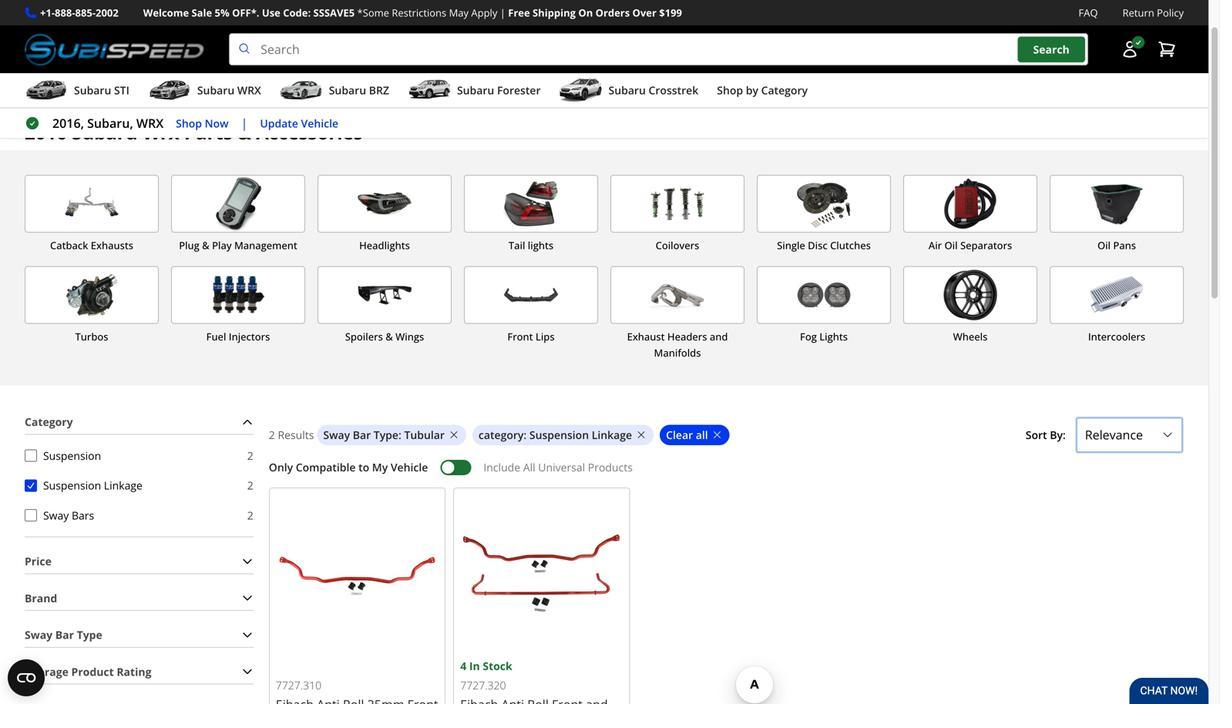 Task type: locate. For each thing, give the bounding box(es) containing it.
1 subaru from the left
[[74, 83, 111, 98]]

1 horizontal spatial &
[[237, 136, 251, 161]]

sale
[[192, 6, 212, 20]]

sway inside dropdown button
[[25, 644, 53, 658]]

& left play
[[202, 254, 209, 268]]

888-
[[55, 6, 75, 20]]

1 vertical spatial sway
[[43, 524, 69, 539]]

button image
[[1121, 40, 1139, 59]]

type up the my
[[374, 443, 399, 458]]

0 vertical spatial vehicle
[[301, 116, 338, 130]]

exhaust
[[627, 346, 665, 359]]

catback
[[50, 254, 88, 268]]

subaru
[[92, 108, 125, 122], [72, 136, 138, 161]]

headlights
[[359, 254, 410, 268]]

2016 for 2016 subaru wrx
[[66, 108, 89, 122]]

products
[[588, 476, 633, 491]]

&
[[237, 136, 251, 161], [202, 254, 209, 268]]

shop by category button
[[717, 76, 808, 107]]

subaru left brz
[[329, 83, 366, 98]]

category
[[25, 431, 73, 445], [479, 443, 524, 458]]

0 vertical spatial shop
[[717, 83, 743, 98]]

0 horizontal spatial shop
[[176, 116, 202, 130]]

shop now
[[176, 116, 229, 130]]

+1-888-885-2002 link
[[40, 5, 119, 21]]

1 vertical spatial vehicle
[[391, 476, 428, 491]]

1 horizontal spatial type
[[374, 443, 399, 458]]

fuel injectors image
[[172, 283, 304, 339]]

| left free
[[500, 6, 506, 20]]

shop up 2016 subaru wrx parts & accessories
[[176, 116, 202, 130]]

4 subaru from the left
[[457, 83, 494, 98]]

2 oil from the left
[[1098, 254, 1111, 268]]

subaru wrx
[[197, 83, 261, 98]]

1 horizontal spatial shop
[[717, 83, 743, 98]]

wrx for 2016 subaru wrx parts & accessories
[[142, 136, 179, 161]]

& inside button
[[202, 254, 209, 268]]

return policy
[[1123, 6, 1184, 20]]

2016 down 2016,
[[25, 136, 67, 161]]

1 horizontal spatial :
[[524, 443, 527, 458]]

type inside dropdown button
[[77, 644, 102, 658]]

results
[[278, 443, 314, 458]]

Sway Bars button
[[25, 525, 37, 538]]

subaru for subaru forester
[[457, 83, 494, 98]]

open widget image
[[8, 660, 45, 697]]

0 vertical spatial |
[[500, 6, 506, 20]]

1 : from the left
[[399, 443, 401, 458]]

suspension up 'include all universal products'
[[529, 443, 589, 458]]

0 horizontal spatial vehicle
[[301, 116, 338, 130]]

1 vertical spatial bar
[[55, 644, 74, 658]]

off*.
[[232, 6, 259, 20]]

0 vertical spatial wrx
[[237, 83, 261, 98]]

0 horizontal spatial :
[[399, 443, 401, 458]]

catback exhausts button
[[25, 191, 159, 270]]

vehicle inside button
[[301, 116, 338, 130]]

subaru for subaru wrx
[[197, 83, 235, 98]]

shop for shop by category
[[717, 83, 743, 98]]

1 vertical spatial wrx
[[136, 115, 164, 132]]

intercoolers image
[[1051, 283, 1183, 339]]

oil inside button
[[1098, 254, 1111, 268]]

fog lights image
[[758, 283, 890, 339]]

1 oil from the left
[[945, 254, 958, 268]]

sway up open widget image
[[25, 644, 53, 658]]

2016,
[[52, 115, 84, 132]]

2 vertical spatial sway
[[25, 644, 53, 658]]

price button
[[25, 566, 253, 590]]

subaru for subaru brz
[[329, 83, 366, 98]]

1 horizontal spatial oil
[[1098, 254, 1111, 268]]

exhaust headers and manifolds image
[[611, 283, 744, 339]]

catback exhausts image
[[25, 192, 158, 248]]

vehicle
[[301, 116, 338, 130], [391, 476, 428, 491]]

all
[[696, 443, 708, 458]]

1 vertical spatial wrx
[[142, 136, 179, 161]]

brand
[[25, 607, 57, 622]]

policy
[[1157, 6, 1184, 20]]

wrx down "sti"
[[128, 108, 146, 122]]

subaru wrx button
[[148, 76, 261, 107]]

oil pans button
[[1050, 191, 1184, 270]]

vehicle right the my
[[391, 476, 428, 491]]

shop by category
[[717, 83, 808, 98]]

5 subaru from the left
[[609, 83, 646, 98]]

vehicle up accessories
[[301, 116, 338, 130]]

2
[[247, 524, 253, 539]]

0 horizontal spatial category
[[25, 431, 73, 445]]

wrx down a subaru wrx thumbnail image at the left top of the page
[[136, 115, 164, 132]]

oil
[[945, 254, 958, 268], [1098, 254, 1111, 268]]

Select... button
[[1075, 432, 1184, 470]]

0 vertical spatial wrx
[[128, 108, 146, 122]]

0 horizontal spatial oil
[[945, 254, 958, 268]]

subaru right a subaru crosstrek thumbnail image
[[609, 83, 646, 98]]

1 horizontal spatial bar
[[353, 443, 371, 458]]

3 subaru from the left
[[329, 83, 366, 98]]

sway bar type
[[25, 644, 102, 658]]

sort
[[1026, 443, 1047, 458]]

a subaru wrx thumbnail image image
[[148, 79, 191, 102]]

1 horizontal spatial category
[[479, 443, 524, 458]]

plug & play management
[[179, 254, 297, 268]]

type up average product rating
[[77, 644, 102, 658]]

0 horizontal spatial |
[[241, 115, 248, 132]]

plug
[[179, 254, 200, 268]]

price
[[25, 570, 52, 585]]

category up suspension button on the bottom
[[25, 431, 73, 445]]

bar up 'average'
[[55, 644, 74, 658]]

category for category
[[25, 431, 73, 445]]

category up include
[[479, 443, 524, 458]]

tail lights
[[509, 254, 554, 268]]

front lips image
[[465, 283, 597, 339]]

linkage
[[592, 443, 632, 458]]

Suspension button
[[25, 466, 37, 478]]

suspension right suspension button on the bottom
[[43, 464, 101, 479]]

use
[[262, 6, 280, 20]]

1 vertical spatial type
[[77, 644, 102, 658]]

2 subaru from the left
[[197, 83, 235, 98]]

sway right sway bars button
[[43, 524, 69, 539]]

0 vertical spatial bar
[[353, 443, 371, 458]]

subaru,
[[87, 115, 133, 132]]

single disc clutches button
[[757, 191, 891, 270]]

0 horizontal spatial type
[[77, 644, 102, 658]]

my
[[372, 476, 388, 491]]

0 vertical spatial suspension
[[529, 443, 589, 458]]

faq link
[[1079, 5, 1098, 21]]

oil left pans
[[1098, 254, 1111, 268]]

subaru brz
[[329, 83, 389, 98]]

subaru left forester
[[457, 83, 494, 98]]

: left tubular
[[399, 443, 401, 458]]

subaru up now
[[197, 83, 235, 98]]

home image
[[25, 108, 37, 121]]

average product rating
[[25, 680, 151, 695]]

1 horizontal spatial |
[[500, 6, 506, 20]]

exhausts
[[91, 254, 133, 268]]

category
[[761, 83, 808, 98]]

1 vertical spatial suspension
[[43, 464, 101, 479]]

| right now
[[241, 115, 248, 132]]

0 vertical spatial sway
[[323, 443, 350, 458]]

air oil separators
[[929, 254, 1012, 268]]

bar inside sway bar type dropdown button
[[55, 644, 74, 658]]

a subaru brz thumbnail image image
[[280, 79, 323, 102]]

shipping
[[533, 6, 576, 20]]

wrx up 'update'
[[237, 83, 261, 98]]

0 horizontal spatial &
[[202, 254, 209, 268]]

subaru down 2016, subaru, wrx on the top of the page
[[72, 136, 138, 161]]

category : suspension linkage
[[479, 443, 632, 458]]

bar for sway bar type : tubular
[[353, 443, 371, 458]]

plug & play management image
[[172, 192, 304, 248]]

1 horizontal spatial vehicle
[[391, 476, 428, 491]]

1 vertical spatial |
[[241, 115, 248, 132]]

0 horizontal spatial bar
[[55, 644, 74, 658]]

bar up to
[[353, 443, 371, 458]]

by
[[746, 83, 758, 98]]

sti
[[114, 83, 129, 98]]

sway
[[323, 443, 350, 458], [43, 524, 69, 539], [25, 644, 53, 658]]

oil right 'air'
[[945, 254, 958, 268]]

sway bar type button
[[25, 639, 253, 663]]

subaru for 2016 subaru wrx parts & accessories
[[72, 136, 138, 161]]

& right parts on the top of page
[[237, 136, 251, 161]]

shop left by
[[717, 83, 743, 98]]

welcome sale 5% off*. use code: sssave5 *some restrictions may apply | free shipping on orders over $199
[[143, 6, 682, 20]]

wrx
[[128, 108, 146, 122], [142, 136, 179, 161]]

:
[[399, 443, 401, 458], [524, 443, 527, 458]]

average product rating button
[[25, 676, 253, 700]]

search
[[1033, 42, 1070, 57]]

air oil separators button
[[903, 191, 1038, 270]]

wrx inside dropdown button
[[237, 83, 261, 98]]

1 horizontal spatial suspension
[[529, 443, 589, 458]]

average
[[25, 680, 69, 695]]

0 vertical spatial subaru
[[92, 108, 125, 122]]

wrx left parts on the top of page
[[142, 136, 179, 161]]

0 horizontal spatial suspension
[[43, 464, 101, 479]]

shop inside dropdown button
[[717, 83, 743, 98]]

+1-888-885-2002
[[40, 6, 119, 20]]

oil pans image
[[1051, 192, 1183, 248]]

sway up compatible at the bottom of the page
[[323, 443, 350, 458]]

: up the all
[[524, 443, 527, 458]]

category inside category dropdown button
[[25, 431, 73, 445]]

1 vertical spatial 2016
[[25, 136, 67, 161]]

subaru up 2016 subaru wrx
[[74, 83, 111, 98]]

a subaru forester thumbnail image image
[[408, 79, 451, 102]]

bar
[[353, 443, 371, 458], [55, 644, 74, 658]]

bars
[[72, 524, 94, 539]]

0 vertical spatial type
[[374, 443, 399, 458]]

1 vertical spatial shop
[[176, 116, 202, 130]]

0 vertical spatial 2016
[[66, 108, 89, 122]]

over
[[633, 6, 657, 20]]

update
[[260, 116, 298, 130]]

2016 down subaru sti dropdown button
[[66, 108, 89, 122]]

1 vertical spatial &
[[202, 254, 209, 268]]

code:
[[283, 6, 311, 20]]

1 vertical spatial subaru
[[72, 136, 138, 161]]

type for sway bar type : tubular
[[374, 443, 399, 458]]

to
[[359, 476, 369, 491]]

subaru down subaru sti
[[92, 108, 125, 122]]

2016
[[66, 108, 89, 122], [25, 136, 67, 161]]

oil pans
[[1098, 254, 1136, 268]]

1 horizontal spatial wrx
[[237, 83, 261, 98]]



Task type: vqa. For each thing, say whether or not it's contained in the screenshot.
Work Wheels Emotion T7R Deep Concave GT Silver 18x9.5 +38mm 5x100 (Sold As Pair) - 2013-2024 Subaru BRZ / Scion FR-S / Toyota GR86 / 2014-2018 Subaru Forester image on the bottom of the page
no



Task type: describe. For each thing, give the bounding box(es) containing it.
type for sway bar type
[[77, 644, 102, 658]]

search button
[[1018, 37, 1085, 62]]

in
[[469, 675, 480, 689]]

clutches
[[830, 254, 871, 268]]

on
[[578, 6, 593, 20]]

sway for sway bar type
[[25, 644, 53, 658]]

shop now link
[[176, 115, 229, 132]]

+1-
[[40, 6, 55, 20]]

headlights button
[[318, 191, 452, 270]]

coilovers image
[[611, 192, 744, 248]]

clear all
[[666, 443, 708, 458]]

exhaust headers and manifolds button
[[611, 282, 745, 377]]

update vehicle button
[[260, 115, 338, 132]]

air oil separators image
[[904, 192, 1037, 248]]

5%
[[215, 6, 229, 20]]

compatible
[[296, 476, 356, 491]]

single
[[777, 254, 805, 268]]

eibach anti roll front and rear sway bar kit - 2015+ wrx image
[[460, 511, 623, 674]]

subaru forester
[[457, 83, 541, 98]]

4
[[460, 675, 467, 689]]

sway for sway bars
[[43, 524, 69, 539]]

turbos image
[[25, 283, 158, 339]]

rating
[[117, 680, 151, 695]]

coilovers
[[656, 254, 699, 268]]

crosstrek
[[649, 83, 699, 98]]

a subaru sti thumbnail image image
[[25, 79, 68, 102]]

lights
[[528, 254, 554, 268]]

include
[[484, 476, 520, 491]]

return policy link
[[1123, 5, 1184, 21]]

only
[[269, 476, 293, 491]]

tail lights image
[[465, 192, 597, 248]]

shop for shop now
[[176, 116, 202, 130]]

*some
[[357, 6, 389, 20]]

apply
[[471, 6, 497, 20]]

catback exhausts
[[50, 254, 133, 268]]

include all universal products
[[484, 476, 633, 491]]

free
[[508, 6, 530, 20]]

return
[[1123, 6, 1154, 20]]

wheels image
[[904, 283, 1037, 339]]

bar for sway bar type
[[55, 644, 74, 658]]

headlights image
[[318, 192, 451, 248]]

sway bars
[[43, 524, 94, 539]]

faq
[[1079, 6, 1098, 20]]

2 : from the left
[[524, 443, 527, 458]]

2016 subaru wrx
[[66, 108, 146, 122]]

clear
[[666, 443, 693, 458]]

and
[[710, 346, 728, 359]]

product
[[71, 680, 114, 695]]

coilovers button
[[611, 191, 745, 270]]

disc
[[808, 254, 828, 268]]

tail
[[509, 254, 525, 268]]

all
[[523, 476, 535, 491]]

single disc clutches
[[777, 254, 871, 268]]

may
[[449, 6, 469, 20]]

sway for sway bar type : tubular
[[323, 443, 350, 458]]

stock
[[483, 675, 512, 689]]

brand button
[[25, 603, 253, 626]]

pans
[[1113, 254, 1136, 268]]

select... image
[[1162, 445, 1174, 457]]

eibach anti roll 25mm front sway bar kit - 2015+ wrx image
[[276, 511, 439, 674]]

tail lights button
[[464, 191, 598, 270]]

subaru brz button
[[280, 76, 389, 107]]

universal
[[538, 476, 585, 491]]

subaru sti button
[[25, 76, 129, 107]]

sway bar type : tubular
[[323, 443, 445, 458]]

a subaru crosstrek thumbnail image image
[[559, 79, 602, 102]]

subispeed logo image
[[25, 33, 204, 66]]

subaru for 2016 subaru wrx
[[92, 108, 125, 122]]

subaru forester button
[[408, 76, 541, 107]]

welcome
[[143, 6, 189, 20]]

headers
[[668, 346, 707, 359]]

2016 subaru wrx link
[[66, 108, 159, 122]]

2016, subaru, wrx
[[52, 115, 164, 132]]

restrictions
[[392, 6, 447, 20]]

0 vertical spatial &
[[237, 136, 251, 161]]

2016 for 2016 subaru wrx parts & accessories
[[25, 136, 67, 161]]

oil inside 'button'
[[945, 254, 958, 268]]

plug & play management button
[[171, 191, 305, 270]]

parts
[[184, 136, 233, 161]]

separators
[[960, 254, 1012, 268]]

/
[[49, 106, 54, 123]]

category button
[[25, 426, 253, 450]]

$199
[[659, 6, 682, 20]]

by:
[[1050, 443, 1066, 458]]

wrx for 2016 subaru wrx
[[128, 108, 146, 122]]

brz
[[369, 83, 389, 98]]

subaru for subaru crosstrek
[[609, 83, 646, 98]]

management
[[234, 254, 297, 268]]

category for category : suspension linkage
[[479, 443, 524, 458]]

subaru crosstrek button
[[559, 76, 699, 107]]

search input field
[[229, 33, 1088, 66]]

0 horizontal spatial wrx
[[136, 115, 164, 132]]

orders
[[596, 6, 630, 20]]

subaru for subaru sti
[[74, 83, 111, 98]]

single disc clutches image
[[758, 192, 890, 248]]

subaru crosstrek
[[609, 83, 699, 98]]

sort by:
[[1026, 443, 1066, 458]]

update vehicle
[[260, 116, 338, 130]]

forester
[[497, 83, 541, 98]]

air
[[929, 254, 942, 268]]

spoilers & wings image
[[318, 283, 451, 339]]



